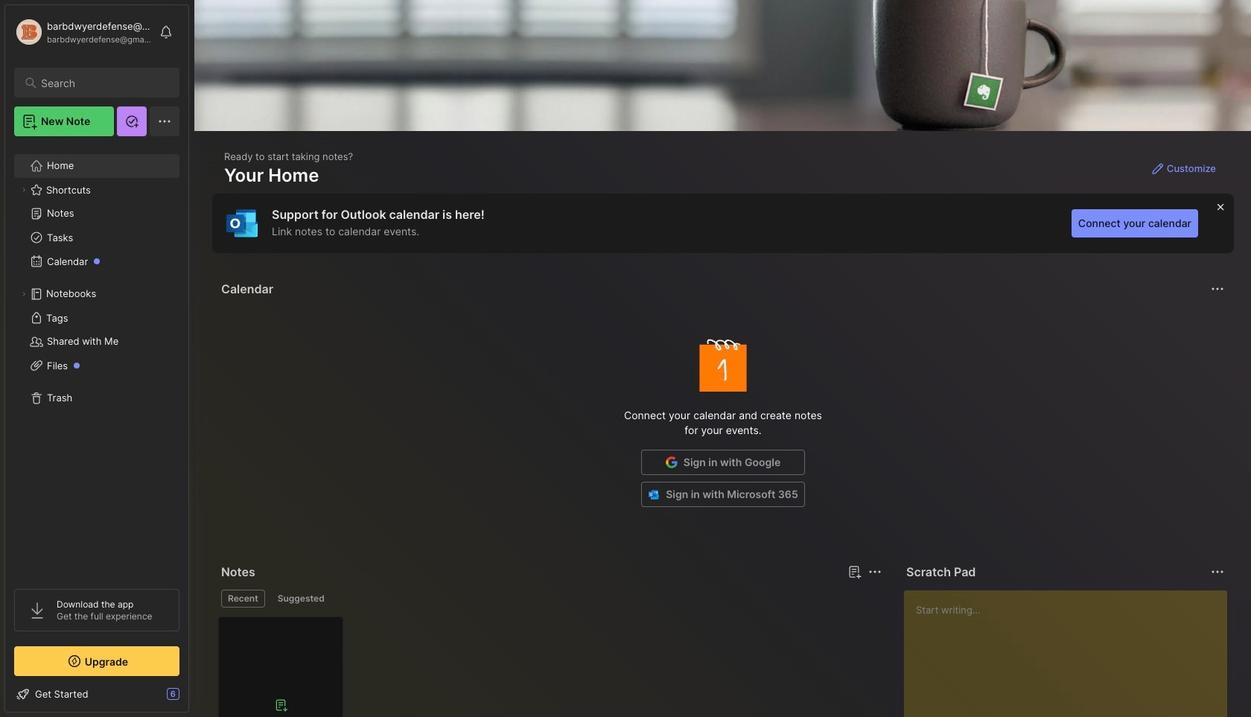 Task type: describe. For each thing, give the bounding box(es) containing it.
1 vertical spatial more actions image
[[866, 563, 884, 581]]

Help and Learning task checklist field
[[5, 682, 188, 706]]

2 tab from the left
[[271, 590, 331, 608]]

none search field inside main "element"
[[41, 74, 166, 92]]

1 tab from the left
[[221, 590, 265, 608]]

Start writing… text field
[[916, 591, 1227, 717]]

1 horizontal spatial more actions image
[[1209, 280, 1227, 298]]

Account field
[[14, 17, 152, 47]]



Task type: vqa. For each thing, say whether or not it's contained in the screenshot.
Search text box at the top of the page
yes



Task type: locate. For each thing, give the bounding box(es) containing it.
click to collapse image
[[188, 690, 199, 708]]

more actions image
[[1209, 563, 1227, 581]]

1 horizontal spatial tab
[[271, 590, 331, 608]]

tab list
[[221, 590, 880, 608]]

expand notebooks image
[[19, 290, 28, 299]]

More actions field
[[1208, 279, 1229, 300], [865, 562, 886, 583], [1208, 562, 1229, 583]]

main element
[[0, 0, 194, 717]]

0 horizontal spatial more actions image
[[866, 563, 884, 581]]

0 horizontal spatial tab
[[221, 590, 265, 608]]

more actions image
[[1209, 280, 1227, 298], [866, 563, 884, 581]]

0 vertical spatial more actions image
[[1209, 280, 1227, 298]]

tab
[[221, 590, 265, 608], [271, 590, 331, 608]]

tree inside main "element"
[[5, 145, 188, 576]]

tree
[[5, 145, 188, 576]]

Search text field
[[41, 76, 166, 90]]

None search field
[[41, 74, 166, 92]]



